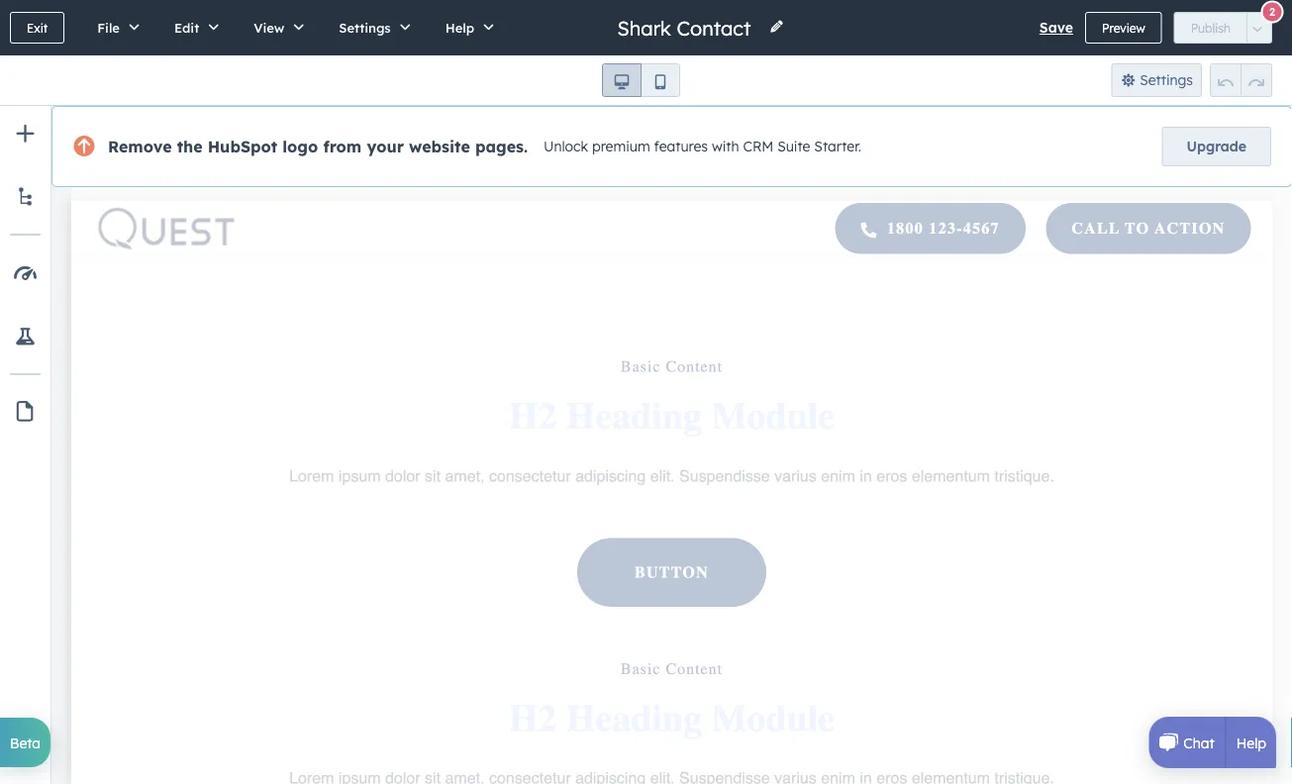 Task type: vqa. For each thing, say whether or not it's contained in the screenshot.
Suite
yes



Task type: locate. For each thing, give the bounding box(es) containing it.
save button
[[1040, 16, 1074, 40]]

2 group from the left
[[1211, 63, 1273, 97]]

0 horizontal spatial group
[[602, 63, 681, 97]]

your
[[367, 137, 404, 157]]

None field
[[616, 14, 757, 41]]

edit
[[174, 19, 199, 36]]

pages.
[[475, 137, 528, 157]]

1 horizontal spatial group
[[1211, 63, 1273, 97]]

group up premium
[[602, 63, 681, 97]]

settings
[[339, 19, 391, 36], [1140, 71, 1194, 89]]

view
[[254, 19, 285, 36]]

settings down the "preview" button
[[1140, 71, 1194, 89]]

1 horizontal spatial settings
[[1140, 71, 1194, 89]]

group down publish group on the right top
[[1211, 63, 1273, 97]]

exit link
[[10, 12, 65, 44]]

2
[[1270, 5, 1276, 19]]

0 vertical spatial help
[[445, 19, 475, 36]]

the
[[177, 137, 203, 157]]

unlock premium features with crm suite starter.
[[544, 138, 862, 155]]

help button
[[425, 0, 508, 55]]

0 horizontal spatial settings
[[339, 19, 391, 36]]

0 horizontal spatial help
[[445, 19, 475, 36]]

premium
[[592, 138, 651, 155]]

0 vertical spatial settings
[[339, 19, 391, 36]]

1 vertical spatial settings button
[[1112, 63, 1203, 97]]

logo
[[283, 137, 318, 157]]

settings right the view 'button'
[[339, 19, 391, 36]]

remove
[[108, 137, 172, 157]]

1 vertical spatial settings
[[1140, 71, 1194, 89]]

group
[[602, 63, 681, 97], [1211, 63, 1273, 97]]

with
[[712, 138, 740, 155]]

settings button
[[318, 0, 425, 55], [1112, 63, 1203, 97]]

1 horizontal spatial help
[[1237, 734, 1267, 752]]

0 horizontal spatial settings button
[[318, 0, 425, 55]]

help
[[445, 19, 475, 36], [1237, 734, 1267, 752]]

from
[[323, 137, 362, 157]]

hubspot
[[208, 137, 278, 157]]

1 vertical spatial help
[[1237, 734, 1267, 752]]

upgrade
[[1187, 138, 1247, 155]]

remove the hubspot logo from your website pages.
[[108, 137, 528, 157]]



Task type: describe. For each thing, give the bounding box(es) containing it.
starter.
[[815, 138, 862, 155]]

features
[[654, 138, 708, 155]]

website
[[409, 137, 470, 157]]

file
[[97, 19, 120, 36]]

view button
[[233, 0, 318, 55]]

suite
[[778, 138, 811, 155]]

edit button
[[153, 0, 233, 55]]

1 horizontal spatial settings button
[[1112, 63, 1203, 97]]

beta button
[[0, 718, 51, 768]]

preview
[[1103, 20, 1146, 35]]

help inside help button
[[445, 19, 475, 36]]

upgrade link
[[1163, 127, 1272, 166]]

publish
[[1192, 20, 1231, 35]]

publish button
[[1175, 12, 1248, 44]]

exit
[[27, 20, 48, 35]]

unlock
[[544, 138, 588, 155]]

preview button
[[1086, 12, 1163, 44]]

file button
[[76, 0, 153, 55]]

beta
[[10, 734, 41, 752]]

0 vertical spatial settings button
[[318, 0, 425, 55]]

1 group from the left
[[602, 63, 681, 97]]

crm
[[744, 138, 774, 155]]

chat
[[1184, 734, 1215, 752]]

publish group
[[1175, 12, 1273, 44]]

save
[[1040, 19, 1074, 36]]



